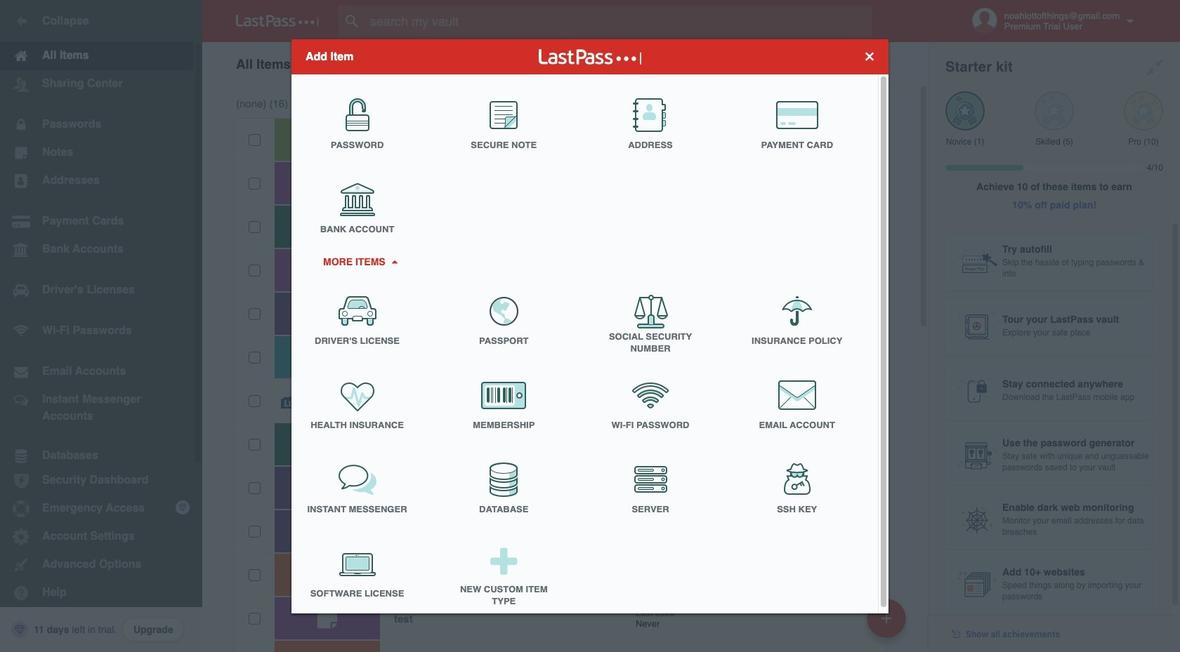 Task type: locate. For each thing, give the bounding box(es) containing it.
lastpass image
[[236, 15, 319, 27]]

dialog
[[292, 39, 889, 618]]

main navigation navigation
[[0, 0, 202, 653]]

vault options navigation
[[202, 42, 929, 84]]

search my vault text field
[[339, 6, 900, 37]]



Task type: describe. For each thing, give the bounding box(es) containing it.
new item image
[[882, 614, 892, 624]]

new item navigation
[[862, 595, 915, 653]]

caret right image
[[389, 260, 399, 264]]

Search search field
[[339, 6, 900, 37]]



